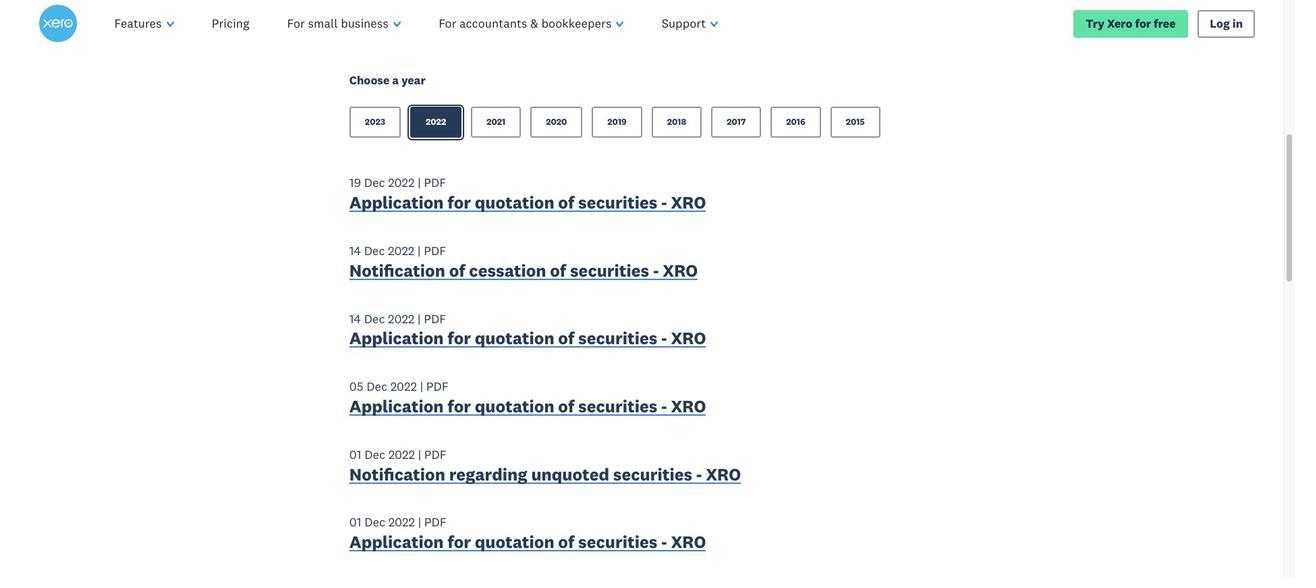 Task type: vqa. For each thing, say whether or not it's contained in the screenshot.
the topmost name
no



Task type: describe. For each thing, give the bounding box(es) containing it.
&
[[531, 16, 539, 31]]

application for quotation of securities - xro link for 01 dec 2022 | pdf application for quotation of securities - xro
[[350, 531, 706, 556]]

regarding
[[449, 464, 528, 485]]

- for 05 dec 2022 | pdf application for quotation of securities - xro
[[662, 396, 668, 417]]

xro for 19 dec 2022 | pdf application for quotation of securities - xro
[[671, 192, 706, 213]]

securities for 01 dec 2022 | pdf application for quotation of securities - xro
[[579, 531, 658, 553]]

choose
[[350, 73, 390, 88]]

2023
[[365, 116, 386, 128]]

2019 button
[[592, 107, 643, 138]]

pricing link
[[193, 0, 268, 47]]

securities for 19 dec 2022 | pdf application for quotation of securities - xro
[[579, 192, 658, 213]]

year
[[402, 73, 426, 88]]

dec for 01 dec 2022 | pdf notification regarding unquoted securities - xro
[[365, 447, 386, 462]]

xro for 14 dec 2022 | pdf application for quotation of securities - xro
[[671, 328, 706, 349]]

for accountants & bookkeepers
[[439, 16, 612, 31]]

01 dec 2022 | pdf application for quotation of securities - xro
[[350, 515, 706, 553]]

for small business
[[287, 16, 389, 31]]

pdf for 14 dec 2022 | pdf application for quotation of securities - xro
[[424, 311, 446, 326]]

01 dec 2022 | pdf notification regarding unquoted securities - xro
[[350, 447, 741, 485]]

xero homepage image
[[39, 5, 77, 43]]

pricing
[[212, 16, 250, 31]]

try
[[1087, 16, 1105, 31]]

2016
[[787, 116, 806, 128]]

of for 14 dec 2022 | pdf notification of cessation of securities - xro
[[550, 260, 567, 281]]

2019
[[608, 116, 627, 128]]

application for quotation of securities - xro link for 14 dec 2022 | pdf application for quotation of securities - xro
[[350, 328, 706, 352]]

05 dec 2022 | pdf application for quotation of securities - xro
[[350, 379, 706, 417]]

in
[[1233, 16, 1244, 31]]

of for 14 dec 2022 | pdf application for quotation of securities - xro
[[559, 328, 575, 349]]

securities for 05 dec 2022 | pdf application for quotation of securities - xro
[[579, 396, 658, 417]]

05
[[350, 379, 364, 394]]

notification for notification of cessation of securities - xro
[[350, 260, 446, 281]]

business
[[341, 16, 389, 31]]

of for 19 dec 2022 | pdf application for quotation of securities - xro
[[559, 192, 575, 213]]

dec for 19 dec 2022 | pdf application for quotation of securities - xro
[[364, 175, 385, 191]]

| for 14 dec 2022 | pdf notification of cessation of securities - xro
[[418, 243, 421, 259]]

for small business button
[[268, 0, 420, 47]]

log in link
[[1198, 10, 1256, 38]]

01 for application
[[350, 515, 362, 530]]

for for for accountants & bookkeepers
[[439, 16, 457, 31]]

14 dec 2022 | pdf notification of cessation of securities - xro
[[350, 243, 698, 281]]

2022 for 14 dec 2022 | pdf application for quotation of securities - xro
[[388, 311, 415, 326]]

notification for notification regarding unquoted securities - xro
[[350, 464, 446, 485]]

unquoted
[[532, 464, 610, 485]]

- inside 01 dec 2022 | pdf notification regarding unquoted securities - xro
[[697, 464, 702, 485]]

2022 for 01 dec 2022 | pdf notification regarding unquoted securities - xro
[[389, 447, 415, 462]]

- for 01 dec 2022 | pdf application for quotation of securities - xro
[[662, 531, 668, 553]]

xro for 01 dec 2022 | pdf application for quotation of securities - xro
[[671, 531, 706, 553]]

2018 button
[[652, 107, 702, 138]]

pdf for 01 dec 2022 | pdf notification regarding unquoted securities - xro
[[425, 447, 447, 462]]

cessation
[[469, 260, 547, 281]]

2021 button
[[471, 107, 521, 138]]

application for quotation of securities - xro link for 19 dec 2022 | pdf application for quotation of securities - xro
[[350, 192, 706, 217]]



Task type: locate. For each thing, give the bounding box(es) containing it.
01 for notification
[[350, 447, 362, 462]]

2022 inside 14 dec 2022 | pdf notification of cessation of securities - xro
[[388, 243, 415, 259]]

securities inside 01 dec 2022 | pdf notification regarding unquoted securities - xro
[[614, 464, 693, 485]]

dec inside 01 dec 2022 | pdf application for quotation of securities - xro
[[365, 515, 386, 530]]

dec for 14 dec 2022 | pdf notification of cessation of securities - xro
[[364, 243, 385, 259]]

14
[[350, 243, 361, 259], [350, 311, 361, 326]]

xero
[[1108, 16, 1133, 31]]

dec for 14 dec 2022 | pdf application for quotation of securities - xro
[[364, 311, 385, 326]]

notification
[[350, 260, 446, 281], [350, 464, 446, 485]]

2023 button
[[350, 107, 401, 138]]

of for 01 dec 2022 | pdf application for quotation of securities - xro
[[559, 531, 575, 553]]

| inside "05 dec 2022 | pdf application for quotation of securities - xro"
[[420, 379, 424, 394]]

2 notification from the top
[[350, 464, 446, 485]]

2022 for 01 dec 2022 | pdf application for quotation of securities - xro
[[389, 515, 415, 530]]

2022 button
[[411, 107, 462, 138]]

accountants
[[460, 16, 528, 31]]

quotation inside 19 dec 2022 | pdf application for quotation of securities - xro
[[475, 192, 555, 213]]

dec inside "05 dec 2022 | pdf application for quotation of securities - xro"
[[367, 379, 388, 394]]

0 horizontal spatial for
[[287, 16, 305, 31]]

dec for 05 dec 2022 | pdf application for quotation of securities - xro
[[367, 379, 388, 394]]

for inside 01 dec 2022 | pdf application for quotation of securities - xro
[[448, 531, 471, 553]]

19 dec 2022 | pdf application for quotation of securities - xro
[[350, 175, 706, 213]]

xro for 14 dec 2022 | pdf notification of cessation of securities - xro
[[663, 260, 698, 281]]

quotation for 19 dec 2022 | pdf application for quotation of securities - xro
[[475, 192, 555, 213]]

0 vertical spatial 01
[[350, 447, 362, 462]]

log in
[[1211, 16, 1244, 31]]

for accountants & bookkeepers button
[[420, 0, 643, 47]]

2022 inside 19 dec 2022 | pdf application for quotation of securities - xro
[[388, 175, 415, 191]]

free
[[1155, 16, 1177, 31]]

2022 inside 14 dec 2022 | pdf application for quotation of securities - xro
[[388, 311, 415, 326]]

2 quotation from the top
[[475, 328, 555, 349]]

2022 inside 01 dec 2022 | pdf application for quotation of securities - xro
[[389, 515, 415, 530]]

| for 01 dec 2022 | pdf application for quotation of securities - xro
[[418, 515, 422, 530]]

for left accountants
[[439, 16, 457, 31]]

- inside 14 dec 2022 | pdf application for quotation of securities - xro
[[662, 328, 668, 349]]

2016 button
[[771, 107, 821, 138]]

| for 14 dec 2022 | pdf application for quotation of securities - xro
[[418, 311, 421, 326]]

application for quotation of securities - xro link
[[350, 192, 706, 217], [350, 328, 706, 352], [350, 396, 706, 420], [350, 531, 706, 556]]

notification inside 14 dec 2022 | pdf notification of cessation of securities - xro
[[350, 260, 446, 281]]

for inside for small business 'dropdown button'
[[287, 16, 305, 31]]

choose a year
[[350, 73, 426, 88]]

pdf inside 01 dec 2022 | pdf application for quotation of securities - xro
[[425, 515, 447, 530]]

of inside 14 dec 2022 | pdf application for quotation of securities - xro
[[559, 328, 575, 349]]

xro inside 01 dec 2022 | pdf application for quotation of securities - xro
[[671, 531, 706, 553]]

pdf inside 14 dec 2022 | pdf notification of cessation of securities - xro
[[424, 243, 446, 259]]

for inside 14 dec 2022 | pdf application for quotation of securities - xro
[[448, 328, 471, 349]]

- inside 19 dec 2022 | pdf application for quotation of securities - xro
[[662, 192, 668, 213]]

small
[[308, 16, 338, 31]]

a
[[392, 73, 399, 88]]

securities inside 01 dec 2022 | pdf application for quotation of securities - xro
[[579, 531, 658, 553]]

2020 button
[[531, 107, 583, 138]]

01 inside 01 dec 2022 | pdf notification regarding unquoted securities - xro
[[350, 447, 362, 462]]

of
[[559, 192, 575, 213], [449, 260, 466, 281], [550, 260, 567, 281], [559, 328, 575, 349], [559, 396, 575, 417], [559, 531, 575, 553]]

14 inside 14 dec 2022 | pdf notification of cessation of securities - xro
[[350, 243, 361, 259]]

support button
[[643, 0, 737, 47]]

| inside 01 dec 2022 | pdf application for quotation of securities - xro
[[418, 515, 422, 530]]

application inside 01 dec 2022 | pdf application for quotation of securities - xro
[[350, 531, 444, 553]]

bookkeepers
[[542, 16, 612, 31]]

- inside "05 dec 2022 | pdf application for quotation of securities - xro"
[[662, 396, 668, 417]]

2020
[[546, 116, 567, 128]]

2 01 from the top
[[350, 515, 362, 530]]

0 vertical spatial notification
[[350, 260, 446, 281]]

1 application from the top
[[350, 192, 444, 213]]

2 application from the top
[[350, 328, 444, 349]]

| inside 01 dec 2022 | pdf notification regarding unquoted securities - xro
[[418, 447, 422, 462]]

pdf inside 01 dec 2022 | pdf notification regarding unquoted securities - xro
[[425, 447, 447, 462]]

14 for notification
[[350, 243, 361, 259]]

2015 button
[[831, 107, 881, 138]]

01 inside 01 dec 2022 | pdf application for quotation of securities - xro
[[350, 515, 362, 530]]

application for quotation of securities - xro link for 05 dec 2022 | pdf application for quotation of securities - xro
[[350, 396, 706, 420]]

dec
[[364, 175, 385, 191], [364, 243, 385, 259], [364, 311, 385, 326], [367, 379, 388, 394], [365, 447, 386, 462], [365, 515, 386, 530]]

application for 19 dec 2022 | pdf application for quotation of securities - xro
[[350, 192, 444, 213]]

quotation inside 01 dec 2022 | pdf application for quotation of securities - xro
[[475, 531, 555, 553]]

2 14 from the top
[[350, 311, 361, 326]]

for left small
[[287, 16, 305, 31]]

- for 19 dec 2022 | pdf application for quotation of securities - xro
[[662, 192, 668, 213]]

pdf for 19 dec 2022 | pdf application for quotation of securities - xro
[[424, 175, 446, 191]]

securities inside "05 dec 2022 | pdf application for quotation of securities - xro"
[[579, 396, 658, 417]]

dec for 01 dec 2022 | pdf application for quotation of securities - xro
[[365, 515, 386, 530]]

application inside 19 dec 2022 | pdf application for quotation of securities - xro
[[350, 192, 444, 213]]

dec inside 14 dec 2022 | pdf notification of cessation of securities - xro
[[364, 243, 385, 259]]

securities for 14 dec 2022 | pdf notification of cessation of securities - xro
[[571, 260, 650, 281]]

4 application from the top
[[350, 531, 444, 553]]

pdf
[[424, 175, 446, 191], [424, 243, 446, 259], [424, 311, 446, 326], [427, 379, 449, 394], [425, 447, 447, 462], [425, 515, 447, 530]]

application
[[350, 192, 444, 213], [350, 328, 444, 349], [350, 396, 444, 417], [350, 531, 444, 553]]

xro inside 14 dec 2022 | pdf notification of cessation of securities - xro
[[663, 260, 698, 281]]

1 horizontal spatial for
[[439, 16, 457, 31]]

of for 05 dec 2022 | pdf application for quotation of securities - xro
[[559, 396, 575, 417]]

2018
[[668, 116, 687, 128]]

for inside for accountants & bookkeepers dropdown button
[[439, 16, 457, 31]]

dec inside 14 dec 2022 | pdf application for quotation of securities - xro
[[364, 311, 385, 326]]

for for 01 dec 2022 | pdf application for quotation of securities - xro
[[448, 531, 471, 553]]

4 quotation from the top
[[475, 531, 555, 553]]

quotation for 14 dec 2022 | pdf application for quotation of securities - xro
[[475, 328, 555, 349]]

- for 14 dec 2022 | pdf application for quotation of securities - xro
[[662, 328, 668, 349]]

pdf for 01 dec 2022 | pdf application for quotation of securities - xro
[[425, 515, 447, 530]]

securities
[[579, 192, 658, 213], [571, 260, 650, 281], [579, 328, 658, 349], [579, 396, 658, 417], [614, 464, 693, 485], [579, 531, 658, 553]]

quotation for 05 dec 2022 | pdf application for quotation of securities - xro
[[475, 396, 555, 417]]

for for 05 dec 2022 | pdf application for quotation of securities - xro
[[448, 396, 471, 417]]

2022
[[426, 116, 446, 128], [388, 175, 415, 191], [388, 243, 415, 259], [388, 311, 415, 326], [391, 379, 417, 394], [389, 447, 415, 462], [389, 515, 415, 530]]

| for 01 dec 2022 | pdf notification regarding unquoted securities - xro
[[418, 447, 422, 462]]

securities inside 14 dec 2022 | pdf application for quotation of securities - xro
[[579, 328, 658, 349]]

3 application for quotation of securities - xro link from the top
[[350, 396, 706, 420]]

try xero for free
[[1087, 16, 1177, 31]]

xro for 05 dec 2022 | pdf application for quotation of securities - xro
[[671, 396, 706, 417]]

1 notification from the top
[[350, 260, 446, 281]]

2022 for 19 dec 2022 | pdf application for quotation of securities - xro
[[388, 175, 415, 191]]

notification inside 01 dec 2022 | pdf notification regarding unquoted securities - xro
[[350, 464, 446, 485]]

2021
[[487, 116, 506, 128]]

1 application for quotation of securities - xro link from the top
[[350, 192, 706, 217]]

quotation inside "05 dec 2022 | pdf application for quotation of securities - xro"
[[475, 396, 555, 417]]

quotation
[[475, 192, 555, 213], [475, 328, 555, 349], [475, 396, 555, 417], [475, 531, 555, 553]]

| inside 14 dec 2022 | pdf application for quotation of securities - xro
[[418, 311, 421, 326]]

- inside 14 dec 2022 | pdf notification of cessation of securities - xro
[[654, 260, 659, 281]]

-
[[662, 192, 668, 213], [654, 260, 659, 281], [662, 328, 668, 349], [662, 396, 668, 417], [697, 464, 702, 485], [662, 531, 668, 553]]

xro
[[671, 192, 706, 213], [663, 260, 698, 281], [671, 328, 706, 349], [671, 396, 706, 417], [706, 464, 741, 485], [671, 531, 706, 553]]

for for 19 dec 2022 | pdf application for quotation of securities - xro
[[448, 192, 471, 213]]

2017
[[727, 116, 746, 128]]

| inside 19 dec 2022 | pdf application for quotation of securities - xro
[[418, 175, 421, 191]]

application inside "05 dec 2022 | pdf application for quotation of securities - xro"
[[350, 396, 444, 417]]

for inside "05 dec 2022 | pdf application for quotation of securities - xro"
[[448, 396, 471, 417]]

application for 05 dec 2022 | pdf application for quotation of securities - xro
[[350, 396, 444, 417]]

1 quotation from the top
[[475, 192, 555, 213]]

securities inside 19 dec 2022 | pdf application for quotation of securities - xro
[[579, 192, 658, 213]]

pdf inside "05 dec 2022 | pdf application for quotation of securities - xro"
[[427, 379, 449, 394]]

|
[[418, 175, 421, 191], [418, 243, 421, 259], [418, 311, 421, 326], [420, 379, 424, 394], [418, 447, 422, 462], [418, 515, 422, 530]]

securities inside 14 dec 2022 | pdf notification of cessation of securities - xro
[[571, 260, 650, 281]]

19
[[350, 175, 361, 191]]

| for 05 dec 2022 | pdf application for quotation of securities - xro
[[420, 379, 424, 394]]

notification of cessation of securities - xro link
[[350, 260, 698, 284]]

notification regarding unquoted securities - xro link
[[350, 464, 741, 488]]

1 vertical spatial notification
[[350, 464, 446, 485]]

pdf for 05 dec 2022 | pdf application for quotation of securities - xro
[[427, 379, 449, 394]]

2022 for 14 dec 2022 | pdf notification of cessation of securities - xro
[[388, 243, 415, 259]]

2 for from the left
[[439, 16, 457, 31]]

2017 button
[[712, 107, 762, 138]]

1 vertical spatial 14
[[350, 311, 361, 326]]

1 01 from the top
[[350, 447, 362, 462]]

3 quotation from the top
[[475, 396, 555, 417]]

2015
[[846, 116, 865, 128]]

pdf for 14 dec 2022 | pdf notification of cessation of securities - xro
[[424, 243, 446, 259]]

quotation for 01 dec 2022 | pdf application for quotation of securities - xro
[[475, 531, 555, 553]]

try xero for free link
[[1074, 10, 1189, 38]]

1 vertical spatial 01
[[350, 515, 362, 530]]

pdf inside 19 dec 2022 | pdf application for quotation of securities - xro
[[424, 175, 446, 191]]

application inside 14 dec 2022 | pdf application for quotation of securities - xro
[[350, 328, 444, 349]]

14 inside 14 dec 2022 | pdf application for quotation of securities - xro
[[350, 311, 361, 326]]

of inside 01 dec 2022 | pdf application for quotation of securities - xro
[[559, 531, 575, 553]]

application for 14 dec 2022 | pdf application for quotation of securities - xro
[[350, 328, 444, 349]]

features
[[114, 16, 162, 31]]

2022 inside "05 dec 2022 | pdf application for quotation of securities - xro"
[[391, 379, 417, 394]]

| for 19 dec 2022 | pdf application for quotation of securities - xro
[[418, 175, 421, 191]]

of inside "05 dec 2022 | pdf application for quotation of securities - xro"
[[559, 396, 575, 417]]

2022 inside 01 dec 2022 | pdf notification regarding unquoted securities - xro
[[389, 447, 415, 462]]

1 14 from the top
[[350, 243, 361, 259]]

support
[[662, 16, 706, 31]]

xro inside 01 dec 2022 | pdf notification regarding unquoted securities - xro
[[706, 464, 741, 485]]

4 application for quotation of securities - xro link from the top
[[350, 531, 706, 556]]

securities for 14 dec 2022 | pdf application for quotation of securities - xro
[[579, 328, 658, 349]]

- inside 01 dec 2022 | pdf application for quotation of securities - xro
[[662, 531, 668, 553]]

14 for application
[[350, 311, 361, 326]]

dec inside 01 dec 2022 | pdf notification regarding unquoted securities - xro
[[365, 447, 386, 462]]

xro inside "05 dec 2022 | pdf application for quotation of securities - xro"
[[671, 396, 706, 417]]

| inside 14 dec 2022 | pdf notification of cessation of securities - xro
[[418, 243, 421, 259]]

3 application from the top
[[350, 396, 444, 417]]

- for 14 dec 2022 | pdf notification of cessation of securities - xro
[[654, 260, 659, 281]]

for inside 19 dec 2022 | pdf application for quotation of securities - xro
[[448, 192, 471, 213]]

dec inside 19 dec 2022 | pdf application for quotation of securities - xro
[[364, 175, 385, 191]]

for for 14 dec 2022 | pdf application for quotation of securities - xro
[[448, 328, 471, 349]]

pdf inside 14 dec 2022 | pdf application for quotation of securities - xro
[[424, 311, 446, 326]]

of inside 19 dec 2022 | pdf application for quotation of securities - xro
[[559, 192, 575, 213]]

2022 for 05 dec 2022 | pdf application for quotation of securities - xro
[[391, 379, 417, 394]]

log
[[1211, 16, 1231, 31]]

for
[[287, 16, 305, 31], [439, 16, 457, 31]]

xro inside 14 dec 2022 | pdf application for quotation of securities - xro
[[671, 328, 706, 349]]

0 vertical spatial 14
[[350, 243, 361, 259]]

2022 inside button
[[426, 116, 446, 128]]

features button
[[96, 0, 193, 47]]

14 dec 2022 | pdf application for quotation of securities - xro
[[350, 311, 706, 349]]

01
[[350, 447, 362, 462], [350, 515, 362, 530]]

xro inside 19 dec 2022 | pdf application for quotation of securities - xro
[[671, 192, 706, 213]]

1 for from the left
[[287, 16, 305, 31]]

for for for small business
[[287, 16, 305, 31]]

2 application for quotation of securities - xro link from the top
[[350, 328, 706, 352]]

application for 01 dec 2022 | pdf application for quotation of securities - xro
[[350, 531, 444, 553]]

for
[[1136, 16, 1152, 31], [448, 192, 471, 213], [448, 328, 471, 349], [448, 396, 471, 417], [448, 531, 471, 553]]

quotation inside 14 dec 2022 | pdf application for quotation of securities - xro
[[475, 328, 555, 349]]



